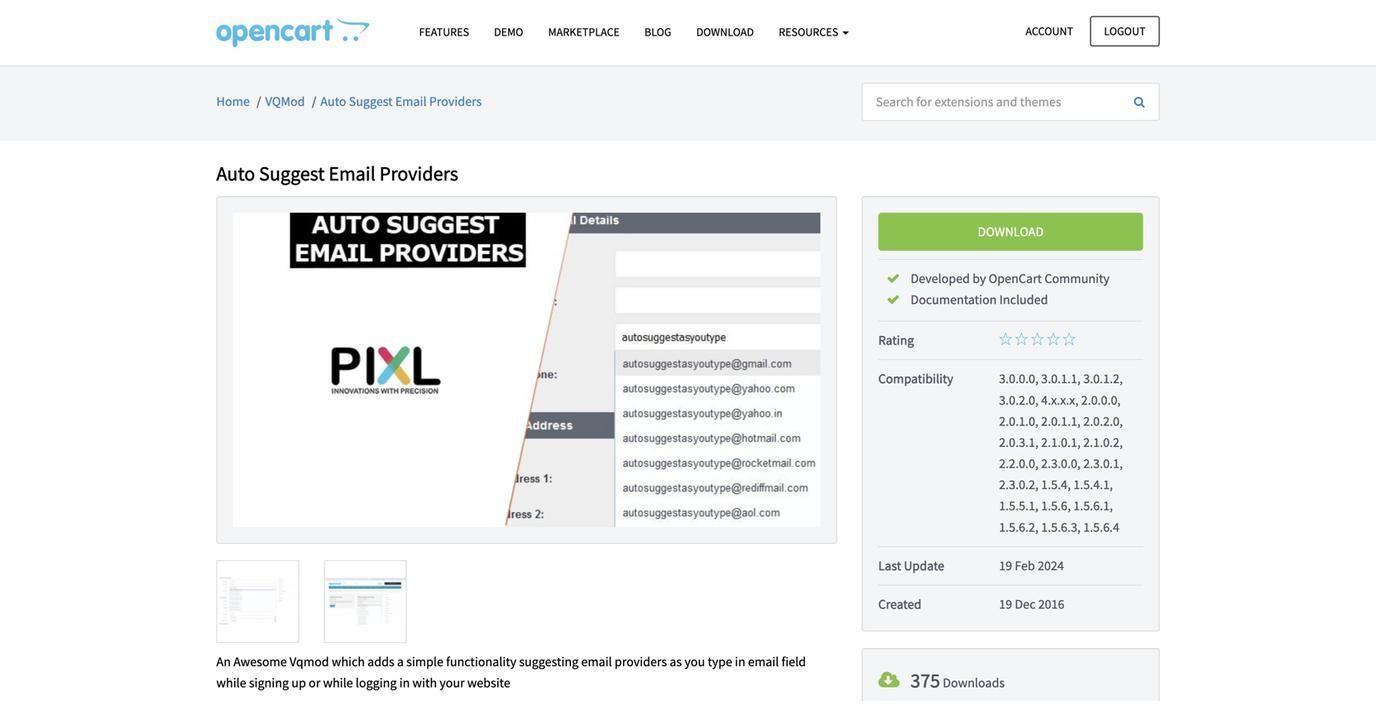 Task type: describe. For each thing, give the bounding box(es) containing it.
opencart - auto suggest email providers image
[[217, 17, 370, 47]]

dec
[[1015, 596, 1036, 613]]

auto suggest email providers image
[[233, 213, 821, 527]]

2.0.2.0,
[[1084, 413, 1124, 430]]

2.1.0.2,
[[1084, 434, 1124, 451]]

Search for extensions and themes text field
[[862, 83, 1122, 121]]

marketplace
[[549, 24, 620, 39]]

1.5.6.4
[[1084, 519, 1120, 536]]

home
[[217, 93, 250, 110]]

last
[[879, 558, 902, 574]]

0 horizontal spatial suggest
[[259, 161, 325, 186]]

rating
[[879, 332, 915, 349]]

1.5.4,
[[1042, 477, 1072, 493]]

blog link
[[632, 17, 684, 46]]

2.2.0.0,
[[1000, 455, 1039, 472]]

opencart
[[989, 270, 1043, 287]]

2016
[[1039, 596, 1065, 613]]

account
[[1026, 24, 1074, 39]]

2024
[[1038, 558, 1065, 574]]

0 vertical spatial providers
[[430, 93, 482, 110]]

1.5.6.3,
[[1042, 519, 1081, 536]]

3.0.2.0,
[[1000, 392, 1039, 408]]

2.0.3.1,
[[1000, 434, 1039, 451]]

simple
[[407, 654, 444, 670]]

2 while from the left
[[323, 675, 353, 691]]

1 horizontal spatial suggest
[[349, 93, 393, 110]]

3.0.1.2,
[[1084, 371, 1124, 387]]

0 horizontal spatial auto
[[217, 161, 255, 186]]

update
[[904, 558, 945, 574]]

marketplace link
[[536, 17, 632, 46]]

1 star light o image from the left
[[1016, 333, 1029, 346]]

2.0.0.0,
[[1082, 392, 1121, 408]]

compatibility
[[879, 371, 954, 387]]

19 feb 2024
[[1000, 558, 1065, 574]]

adds
[[368, 654, 395, 670]]

1 horizontal spatial download link
[[879, 213, 1144, 251]]

up
[[292, 675, 306, 691]]

3.0.0.0, 3.0.1.1, 3.0.1.2, 3.0.2.0, 4.x.x.x, 2.0.0.0, 2.0.1.0, 2.0.1.1, 2.0.2.0, 2.0.3.1, 2.1.0.1, 2.1.0.2, 2.2.0.0, 2.3.0.0, 2.3.0.1, 2.3.0.2, 1.5.4, 1.5.4.1, 1.5.5.1, 1.5.6, 1.5.6.1, 1.5.6.2, 1.5.6.3, 1.5.6.4
[[1000, 371, 1124, 536]]

field
[[782, 654, 807, 670]]

documentation
[[911, 291, 997, 308]]

2.3.0.2,
[[1000, 477, 1039, 493]]

resources
[[779, 24, 841, 39]]

2.0.1.0,
[[1000, 413, 1039, 430]]

0 vertical spatial auto suggest email providers
[[321, 93, 482, 110]]

1 star light o image from the left
[[1000, 333, 1013, 346]]

2.0.1.1,
[[1042, 413, 1081, 430]]

0 horizontal spatial download link
[[684, 17, 767, 46]]

19 for 19 dec 2016
[[1000, 596, 1013, 613]]

community
[[1045, 270, 1110, 287]]



Task type: vqa. For each thing, say whether or not it's contained in the screenshot.
Avalara
no



Task type: locate. For each thing, give the bounding box(es) containing it.
1 19 from the top
[[1000, 558, 1013, 574]]

logging
[[356, 675, 397, 691]]

0 vertical spatial in
[[735, 654, 746, 670]]

2 star light o image from the left
[[1047, 333, 1061, 346]]

auto
[[321, 93, 347, 110], [217, 161, 255, 186]]

as
[[670, 654, 682, 670]]

2.3.0.1,
[[1084, 455, 1124, 472]]

download right blog
[[697, 24, 754, 39]]

auto suggest email providers link
[[321, 93, 482, 110]]

0 vertical spatial download link
[[684, 17, 767, 46]]

1 horizontal spatial download
[[978, 223, 1044, 240]]

1 vertical spatial in
[[400, 675, 410, 691]]

vqmod
[[265, 93, 305, 110]]

1 vertical spatial providers
[[380, 161, 459, 186]]

download
[[697, 24, 754, 39], [978, 223, 1044, 240]]

1 horizontal spatial in
[[735, 654, 746, 670]]

signing
[[249, 675, 289, 691]]

which
[[332, 654, 365, 670]]

created
[[879, 596, 922, 613]]

features
[[419, 24, 469, 39]]

in right type
[[735, 654, 746, 670]]

awesome
[[234, 654, 287, 670]]

19 dec 2016
[[1000, 596, 1065, 613]]

or
[[309, 675, 321, 691]]

download link right blog
[[684, 17, 767, 46]]

developed by opencart community documentation included
[[911, 270, 1110, 308]]

2 email from the left
[[749, 654, 779, 670]]

auto down home
[[217, 161, 255, 186]]

home link
[[217, 93, 250, 110]]

0 horizontal spatial email
[[582, 654, 612, 670]]

features link
[[407, 17, 482, 46]]

1 vertical spatial 19
[[1000, 596, 1013, 613]]

auto suggest email providers
[[321, 93, 482, 110], [217, 161, 459, 186]]

included
[[1000, 291, 1049, 308]]

2 19 from the top
[[1000, 596, 1013, 613]]

1 horizontal spatial email
[[749, 654, 779, 670]]

download link up opencart
[[879, 213, 1144, 251]]

you
[[685, 654, 706, 670]]

1.5.5.1,
[[1000, 498, 1039, 514]]

2.1.0.1,
[[1042, 434, 1081, 451]]

developed
[[911, 270, 971, 287]]

demo link
[[482, 17, 536, 46]]

0 horizontal spatial while
[[217, 675, 246, 691]]

0 horizontal spatial download
[[697, 24, 754, 39]]

0 horizontal spatial email
[[329, 161, 376, 186]]

with
[[413, 675, 437, 691]]

2 star light o image from the left
[[1031, 333, 1045, 346]]

type
[[708, 654, 733, 670]]

in
[[735, 654, 746, 670], [400, 675, 410, 691]]

1 vertical spatial download
[[978, 223, 1044, 240]]

1 horizontal spatial while
[[323, 675, 353, 691]]

vqmod
[[290, 654, 329, 670]]

logout link
[[1091, 16, 1160, 46]]

functionality
[[446, 654, 517, 670]]

by
[[973, 270, 987, 287]]

providers down auto suggest email providers link
[[380, 161, 459, 186]]

email left field
[[749, 654, 779, 670]]

1 horizontal spatial email
[[396, 93, 427, 110]]

star light o image
[[1016, 333, 1029, 346], [1047, 333, 1061, 346], [1063, 333, 1077, 346]]

2 horizontal spatial star light o image
[[1063, 333, 1077, 346]]

3.0.0.0,
[[1000, 371, 1039, 387]]

last update
[[879, 558, 945, 574]]

1 vertical spatial auto
[[217, 161, 255, 186]]

0 vertical spatial suggest
[[349, 93, 393, 110]]

2.3.0.0,
[[1042, 455, 1081, 472]]

0 horizontal spatial in
[[400, 675, 410, 691]]

1 vertical spatial email
[[329, 161, 376, 186]]

19 left dec
[[1000, 596, 1013, 613]]

while right or on the left of page
[[323, 675, 353, 691]]

1 while from the left
[[217, 675, 246, 691]]

in left with
[[400, 675, 410, 691]]

while
[[217, 675, 246, 691], [323, 675, 353, 691]]

1 horizontal spatial star light o image
[[1031, 333, 1045, 346]]

blog
[[645, 24, 672, 39]]

while down an in the left of the page
[[217, 675, 246, 691]]

demo
[[494, 24, 524, 39]]

375 downloads
[[911, 668, 1005, 693]]

375
[[911, 668, 941, 693]]

1 horizontal spatial star light o image
[[1047, 333, 1061, 346]]

0 horizontal spatial star light o image
[[1000, 333, 1013, 346]]

suggest
[[349, 93, 393, 110], [259, 161, 325, 186]]

star light o image
[[1000, 333, 1013, 346], [1031, 333, 1045, 346]]

cloud download image
[[879, 671, 900, 691]]

3.0.1.1,
[[1042, 371, 1081, 387]]

email left providers
[[582, 654, 612, 670]]

account link
[[1012, 16, 1088, 46]]

feb
[[1015, 558, 1036, 574]]

an
[[217, 654, 231, 670]]

1.5.4.1,
[[1074, 477, 1114, 493]]

vqmod link
[[265, 93, 305, 110]]

1 vertical spatial auto suggest email providers
[[217, 161, 459, 186]]

star light o image up 3.0.0.0,
[[1000, 333, 1013, 346]]

19
[[1000, 558, 1013, 574], [1000, 596, 1013, 613]]

downloads
[[943, 675, 1005, 691]]

auto right vqmod
[[321, 93, 347, 110]]

email
[[396, 93, 427, 110], [329, 161, 376, 186]]

4.x.x.x,
[[1042, 392, 1079, 408]]

providers down features link
[[430, 93, 482, 110]]

19 for 19 feb 2024
[[1000, 558, 1013, 574]]

1.5.6,
[[1042, 498, 1072, 514]]

0 vertical spatial auto
[[321, 93, 347, 110]]

website
[[468, 675, 511, 691]]

star light o image down included on the right top
[[1031, 333, 1045, 346]]

suggesting
[[519, 654, 579, 670]]

19 left feb at the right bottom
[[1000, 558, 1013, 574]]

1 horizontal spatial auto
[[321, 93, 347, 110]]

logout
[[1105, 24, 1146, 39]]

0 vertical spatial 19
[[1000, 558, 1013, 574]]

providers
[[615, 654, 667, 670]]

download up opencart
[[978, 223, 1044, 240]]

1.5.6.1,
[[1074, 498, 1114, 514]]

1.5.6.2,
[[1000, 519, 1039, 536]]

email
[[582, 654, 612, 670], [749, 654, 779, 670]]

1 email from the left
[[582, 654, 612, 670]]

0 vertical spatial download
[[697, 24, 754, 39]]

1 vertical spatial suggest
[[259, 161, 325, 186]]

1 vertical spatial download link
[[879, 213, 1144, 251]]

0 vertical spatial email
[[396, 93, 427, 110]]

search image
[[1135, 96, 1146, 107]]

download link
[[684, 17, 767, 46], [879, 213, 1144, 251]]

3 star light o image from the left
[[1063, 333, 1077, 346]]

resources link
[[767, 17, 862, 46]]

a
[[397, 654, 404, 670]]

providers
[[430, 93, 482, 110], [380, 161, 459, 186]]

an awesome vqmod which adds a simple functionality suggesting email providers as you type in email field while signing up or while logging in with your website
[[217, 654, 807, 691]]

0 horizontal spatial star light o image
[[1016, 333, 1029, 346]]

your
[[440, 675, 465, 691]]



